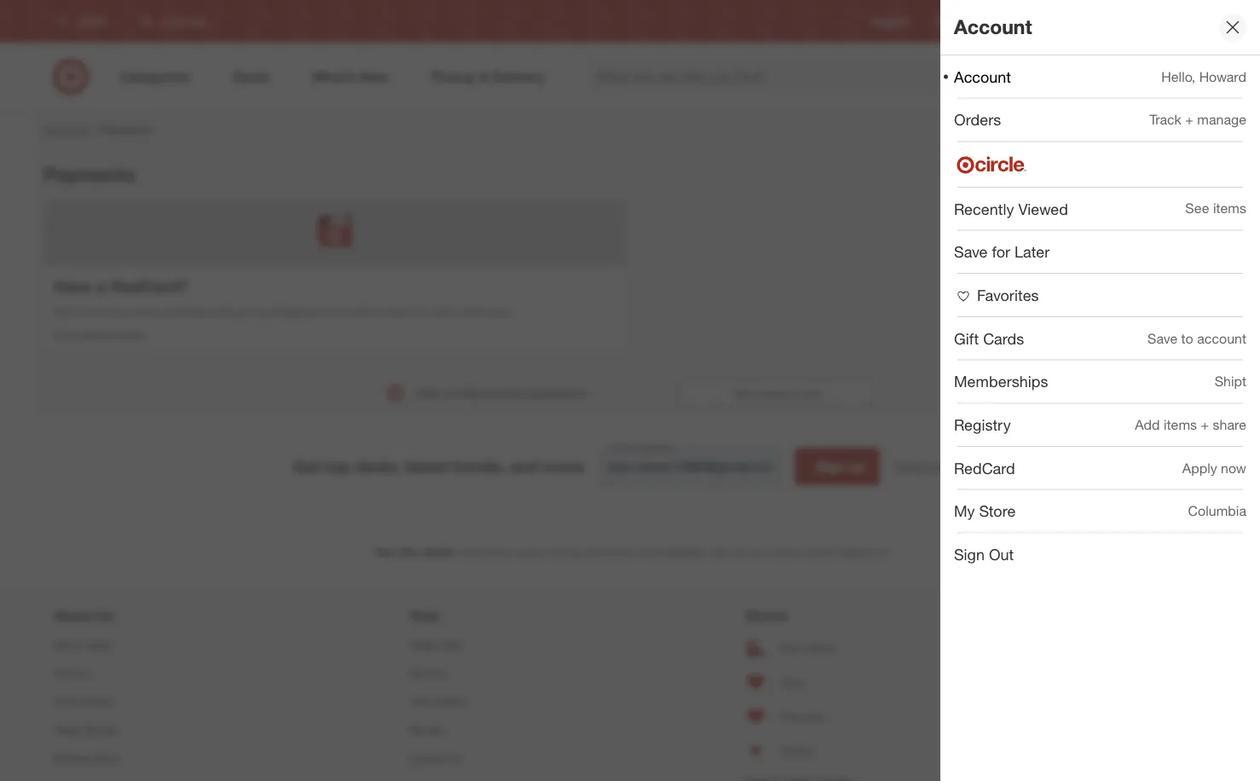 Task type: locate. For each thing, give the bounding box(es) containing it.
now!
[[488, 305, 510, 318]]

1 vertical spatial about
[[54, 639, 81, 652]]

0 vertical spatial add
[[386, 305, 405, 318]]

2 on from the left
[[315, 305, 327, 318]]

add
[[386, 305, 405, 318], [1135, 416, 1160, 433]]

0 vertical spatial registry
[[872, 15, 910, 28]]

store
[[980, 502, 1016, 521], [811, 642, 835, 655]]

news
[[54, 695, 79, 708]]

add items + share
[[1135, 416, 1247, 433]]

promotions
[[584, 546, 636, 559]]

target inside target help link
[[410, 639, 438, 652]]

1 vertical spatial account
[[954, 67, 1012, 86]]

target inside about target link
[[84, 639, 112, 652]]

and left more.
[[510, 456, 539, 476]]

0 horizontal spatial see
[[377, 546, 395, 559]]

get top deals, latest trends, and more.
[[293, 456, 588, 476]]

and left get
[[215, 305, 232, 318]]

add inside account dialog
[[1135, 416, 1160, 433]]

offer
[[398, 546, 420, 559]]

see items
[[1186, 200, 1247, 217]]

sign up
[[816, 458, 865, 474]]

target for target help
[[410, 639, 438, 652]]

registry inside account dialog
[[954, 416, 1011, 434]]

save inside have a redcard? save 5% on your online purchases and get free shipping on most items. add it (or other cards) now!
[[54, 305, 76, 318]]

apply. left pricing,
[[518, 546, 545, 559]]

see
[[1186, 200, 1210, 217], [377, 546, 395, 559]]

save left 5%
[[54, 305, 76, 318]]

target inside target brands link
[[54, 724, 82, 736]]

0 vertical spatial track
[[1150, 111, 1182, 128]]

1 vertical spatial items
[[1164, 416, 1198, 433]]

bullseye shop
[[54, 752, 119, 765]]

us up about target link
[[96, 607, 114, 624]]

redcard up my store
[[954, 459, 1016, 477]]

items
[[1214, 200, 1247, 217], [1164, 416, 1198, 433]]

apply. down the your
[[123, 329, 145, 340]]

1 vertical spatial payments
[[44, 162, 135, 186]]

1 vertical spatial help
[[410, 607, 440, 624]]

vary
[[731, 546, 750, 559]]

2 about from the top
[[54, 639, 81, 652]]

help for help
[[410, 607, 440, 624]]

5%
[[79, 305, 94, 318]]

news & blog link
[[54, 688, 182, 716]]

blog
[[92, 695, 113, 708]]

0 horizontal spatial target
[[54, 724, 82, 736]]

2 horizontal spatial target
[[410, 639, 438, 652]]

1 vertical spatial add
[[1135, 416, 1160, 433]]

account / payments
[[44, 122, 152, 137]]

0 horizontal spatial sign
[[816, 458, 845, 474]]

target up returns
[[410, 639, 438, 652]]

shop
[[95, 752, 119, 765]]

1 horizontal spatial a
[[756, 387, 761, 399]]

0 horizontal spatial registry
[[872, 15, 910, 28]]

on right 5%
[[97, 305, 109, 318]]

1 vertical spatial see
[[377, 546, 395, 559]]

registry down memberships
[[954, 416, 1011, 434]]

redcard
[[1013, 15, 1053, 28], [954, 459, 1016, 477]]

clinic
[[780, 676, 805, 689]]

more.
[[544, 456, 588, 476]]

payments down /
[[44, 162, 135, 186]]

2 vertical spatial a
[[802, 642, 808, 655]]

redcard inside account dialog
[[954, 459, 1016, 477]]

orders down account hello, howard element
[[954, 111, 1002, 129]]

a for have
[[97, 277, 106, 296]]

target help
[[410, 639, 462, 652]]

by
[[753, 546, 764, 559]]

and left at
[[806, 546, 823, 559]]

1 vertical spatial apply.
[[518, 546, 545, 559]]

sign left the out
[[954, 545, 985, 564]]

2 vertical spatial save
[[1148, 330, 1178, 347]]

your
[[112, 305, 132, 318]]

about target link
[[54, 631, 182, 659]]

0 horizontal spatial apply.
[[123, 329, 145, 340]]

0 horizontal spatial orders
[[437, 695, 468, 708]]

help left the us
[[415, 385, 440, 400]]

shipping
[[273, 305, 312, 318]]

0 horizontal spatial us
[[96, 607, 114, 624]]

0 vertical spatial a
[[97, 277, 106, 296]]

recalls
[[410, 724, 443, 736]]

1 horizontal spatial track
[[1150, 111, 1182, 128]]

redcard?
[[110, 277, 188, 296]]

returns link
[[410, 659, 518, 688]]

None text field
[[601, 448, 781, 485]]

2 horizontal spatial save
[[1148, 330, 1178, 347]]

add left it at the left of the page
[[386, 305, 405, 318]]

favorites
[[978, 286, 1039, 304]]

save left to
[[1148, 330, 1178, 347]]

online
[[134, 305, 162, 318]]

1 horizontal spatial save
[[954, 243, 988, 261]]

apply.
[[123, 329, 145, 340], [518, 546, 545, 559]]

0 vertical spatial apply.
[[123, 329, 145, 340]]

a inside button
[[756, 387, 761, 399]]

0 vertical spatial orders
[[954, 111, 1002, 129]]

apply
[[1183, 460, 1218, 476]]

1 horizontal spatial add
[[1135, 416, 1160, 433]]

and left 'availability'
[[639, 546, 656, 559]]

weekly
[[937, 15, 970, 28]]

registry link
[[872, 14, 910, 29]]

0 vertical spatial items
[[1214, 200, 1247, 217]]

find a store
[[780, 642, 835, 655]]

location
[[767, 546, 803, 559]]

search
[[988, 70, 1029, 87]]

help up target help
[[410, 607, 440, 624]]

track orders
[[410, 695, 468, 708]]

What can we help you find? suggestions appear below search field
[[587, 58, 1000, 96]]

+ left share
[[1201, 416, 1210, 433]]

track up recalls
[[410, 695, 434, 708]]

target
[[84, 639, 112, 652], [410, 639, 438, 652], [54, 724, 82, 736]]

search button
[[988, 58, 1029, 99]]

registry left weekly
[[872, 15, 910, 28]]

help for help us improve this experience.
[[415, 385, 440, 400]]

redcard right ad on the top of page
[[1013, 15, 1053, 28]]

a right have
[[97, 277, 106, 296]]

1 horizontal spatial see
[[1186, 200, 1210, 217]]

careers link
[[54, 659, 182, 688]]

1 vertical spatial save
[[54, 305, 76, 318]]

store inside account dialog
[[980, 502, 1016, 521]]

1 horizontal spatial target
[[84, 639, 112, 652]]

0 vertical spatial store
[[980, 502, 1016, 521]]

25 link
[[1173, 58, 1210, 96]]

gift
[[954, 329, 979, 348]]

latest
[[405, 456, 448, 476]]

about up about target
[[54, 607, 93, 624]]

ad
[[973, 15, 985, 28]]

0 vertical spatial save
[[954, 243, 988, 261]]

1 horizontal spatial orders
[[954, 111, 1002, 129]]

details.
[[423, 546, 458, 559]]

top
[[325, 456, 350, 476]]

us inside contact us link
[[449, 752, 462, 765]]

0 vertical spatial sign
[[816, 458, 845, 474]]

at
[[826, 546, 835, 559]]

sign inside sign up button
[[816, 458, 845, 474]]

later
[[1015, 243, 1050, 261]]

view favorites element
[[954, 286, 1039, 304]]

1 vertical spatial us
[[449, 752, 462, 765]]

apply now
[[1183, 460, 1247, 476]]

25
[[1194, 60, 1204, 71]]

take a quick survey
[[732, 387, 822, 399]]

1 horizontal spatial store
[[980, 502, 1016, 521]]

some restrictions apply. button
[[54, 329, 145, 341]]

on
[[97, 305, 109, 318], [315, 305, 327, 318]]

a inside have a redcard? save 5% on your online purchases and get free shipping on most items. add it (or other cards) now!
[[97, 277, 106, 296]]

sign inside the "sign out" link
[[954, 545, 985, 564]]

track down hello,
[[1150, 111, 1182, 128]]

1 horizontal spatial registry
[[954, 416, 1011, 434]]

pharmacy link
[[746, 699, 852, 733]]

target down news
[[54, 724, 82, 736]]

0 horizontal spatial a
[[97, 277, 106, 296]]

store right my
[[980, 502, 1016, 521]]

on left most
[[315, 305, 327, 318]]

1 vertical spatial registry
[[954, 416, 1011, 434]]

1 horizontal spatial items
[[1214, 200, 1247, 217]]

store right find
[[811, 642, 835, 655]]

0 vertical spatial account
[[954, 15, 1033, 39]]

2 horizontal spatial a
[[802, 642, 808, 655]]

privacy policy link
[[894, 458, 968, 475]]

columbia
[[1189, 503, 1247, 520]]

+
[[1186, 111, 1194, 128], [1201, 416, 1210, 433]]

about
[[54, 607, 93, 624], [54, 639, 81, 652]]

registry
[[872, 15, 910, 28], [954, 416, 1011, 434]]

save
[[954, 243, 988, 261], [54, 305, 76, 318], [1148, 330, 1178, 347]]

1 horizontal spatial us
[[449, 752, 462, 765]]

items for recently viewed
[[1214, 200, 1247, 217]]

now
[[1222, 460, 1247, 476]]

apply. inside * see offer details. restrictions apply. pricing, promotions and availability may vary by location and at target.com
[[518, 546, 545, 559]]

restrictions
[[78, 329, 121, 340]]

take a quick survey button
[[679, 379, 875, 407]]

1 about from the top
[[54, 607, 93, 624]]

1 vertical spatial track
[[410, 695, 434, 708]]

experience.
[[527, 385, 590, 400]]

us right contact
[[449, 752, 462, 765]]

target down about us
[[84, 639, 112, 652]]

1 horizontal spatial sign
[[954, 545, 985, 564]]

1 vertical spatial redcard
[[954, 459, 1016, 477]]

0 vertical spatial help
[[415, 385, 440, 400]]

weekly ad
[[937, 15, 985, 28]]

0 horizontal spatial on
[[97, 305, 109, 318]]

save left for
[[954, 243, 988, 261]]

sign
[[816, 458, 845, 474], [954, 545, 985, 564]]

+ left manage
[[1186, 111, 1194, 128]]

other
[[430, 305, 454, 318]]

0 vertical spatial about
[[54, 607, 93, 624]]

add left share
[[1135, 416, 1160, 433]]

0 horizontal spatial store
[[811, 642, 835, 655]]

items for registry
[[1164, 416, 1198, 433]]

1 vertical spatial sign
[[954, 545, 985, 564]]

0 horizontal spatial items
[[1164, 416, 1198, 433]]

target for target brands
[[54, 724, 82, 736]]

0 vertical spatial redcard
[[1013, 15, 1053, 28]]

0 horizontal spatial add
[[386, 305, 405, 318]]

a right take
[[756, 387, 761, 399]]

a right find
[[802, 642, 808, 655]]

1 horizontal spatial apply.
[[518, 546, 545, 559]]

1 horizontal spatial on
[[315, 305, 327, 318]]

help up returns link
[[441, 639, 462, 652]]

account dialog
[[941, 0, 1261, 781]]

0 horizontal spatial track
[[410, 695, 434, 708]]

find
[[780, 642, 800, 655]]

sign left up on the right of the page
[[816, 458, 845, 474]]

0 vertical spatial +
[[1186, 111, 1194, 128]]

weekly ad link
[[937, 14, 985, 29]]

track inside account dialog
[[1150, 111, 1182, 128]]

0 horizontal spatial save
[[54, 305, 76, 318]]

0 vertical spatial us
[[96, 607, 114, 624]]

1 vertical spatial +
[[1201, 416, 1210, 433]]

payments right /
[[99, 122, 152, 137]]

orders down returns link
[[437, 695, 468, 708]]

about up "careers"
[[54, 639, 81, 652]]

a
[[97, 277, 106, 296], [756, 387, 761, 399], [802, 642, 808, 655]]

account
[[954, 15, 1033, 39], [954, 67, 1012, 86], [44, 122, 88, 137]]

howard
[[1200, 68, 1247, 85]]

about target
[[54, 639, 112, 652]]

apply. inside button
[[123, 329, 145, 340]]

0 vertical spatial see
[[1186, 200, 1210, 217]]

target help link
[[410, 631, 518, 659]]

1 vertical spatial a
[[756, 387, 761, 399]]

1 vertical spatial store
[[811, 642, 835, 655]]

sign up button
[[795, 448, 880, 485]]



Task type: describe. For each thing, give the bounding box(es) containing it.
sign out
[[954, 545, 1014, 564]]

account hello, howard element
[[954, 67, 1012, 86]]

purchases
[[165, 305, 212, 318]]

account link
[[44, 122, 88, 137]]

brands
[[85, 724, 117, 736]]

* see offer details. restrictions apply. pricing, promotions and availability may vary by location and at target.com
[[373, 544, 888, 559]]

trends,
[[452, 456, 506, 476]]

target brands link
[[54, 716, 182, 744]]

hello, howard
[[1162, 68, 1247, 85]]

careers
[[54, 667, 90, 680]]

restrictions
[[461, 546, 516, 559]]

manage
[[1198, 111, 1247, 128]]

orders inside account dialog
[[954, 111, 1002, 129]]

viewed
[[1019, 199, 1069, 218]]

track for track orders
[[410, 695, 434, 708]]

it
[[407, 305, 413, 318]]

save for save to account
[[1148, 330, 1178, 347]]

may
[[709, 546, 728, 559]]

target.com
[[838, 546, 888, 559]]

survey
[[792, 387, 822, 399]]

my
[[954, 502, 975, 521]]

privacy
[[894, 459, 932, 474]]

cards)
[[457, 305, 486, 318]]

track orders link
[[410, 688, 518, 716]]

0 vertical spatial payments
[[99, 122, 152, 137]]

for
[[992, 243, 1011, 261]]

get
[[235, 305, 250, 318]]

take
[[732, 387, 753, 399]]

this
[[505, 385, 524, 400]]

sign for sign out
[[954, 545, 985, 564]]

a for take
[[756, 387, 761, 399]]

bullseye shop link
[[54, 744, 182, 772]]

have a redcard? save 5% on your online purchases and get free shipping on most items. add it (or other cards) now!
[[54, 277, 510, 318]]

about for about us
[[54, 607, 93, 624]]

track + manage
[[1150, 111, 1247, 128]]

store inside find a store link
[[811, 642, 835, 655]]

about us
[[54, 607, 114, 624]]

most
[[330, 305, 353, 318]]

about for about target
[[54, 639, 81, 652]]

improve
[[459, 385, 502, 400]]

redcard link
[[1013, 14, 1053, 29]]

clinic link
[[746, 665, 852, 699]]

1 vertical spatial orders
[[437, 695, 468, 708]]

find a store link
[[746, 631, 852, 665]]

0 horizontal spatial +
[[1186, 111, 1194, 128]]

2 vertical spatial account
[[44, 122, 88, 137]]

and inside have a redcard? save 5% on your online purchases and get free shipping on most items. add it (or other cards) now!
[[215, 305, 232, 318]]

contact us link
[[410, 744, 518, 772]]

stores
[[746, 607, 788, 624]]

contact us
[[410, 752, 462, 765]]

optical link
[[746, 733, 852, 768]]

see inside * see offer details. restrictions apply. pricing, promotions and availability may vary by location and at target.com
[[377, 546, 395, 559]]

1 horizontal spatial +
[[1201, 416, 1210, 433]]

us for about us
[[96, 607, 114, 624]]

recalls link
[[410, 716, 518, 744]]

target brands
[[54, 724, 117, 736]]

account
[[1198, 330, 1247, 347]]

help us improve this experience.
[[415, 385, 590, 400]]

gift cards
[[954, 329, 1025, 348]]

my store
[[954, 502, 1016, 521]]

privacy policy
[[894, 459, 968, 474]]

contact
[[410, 752, 446, 765]]

some
[[54, 329, 76, 340]]

us for contact us
[[449, 752, 462, 765]]

*
[[373, 544, 377, 554]]

quick
[[764, 387, 789, 399]]

a for find
[[802, 642, 808, 655]]

us
[[443, 385, 456, 400]]

cards
[[984, 329, 1025, 348]]

2 vertical spatial help
[[441, 639, 462, 652]]

pharmacy
[[780, 710, 826, 723]]

1 on from the left
[[97, 305, 109, 318]]

availability
[[659, 546, 706, 559]]

sign for sign up
[[816, 458, 845, 474]]

optical
[[780, 744, 813, 757]]

see inside account dialog
[[1186, 200, 1210, 217]]

out
[[989, 545, 1014, 564]]

save for later
[[954, 243, 1050, 261]]

policy
[[936, 459, 968, 474]]

track for track + manage
[[1150, 111, 1182, 128]]

to
[[1182, 330, 1194, 347]]

favorites link
[[941, 274, 1261, 316]]

bullseye
[[54, 752, 92, 765]]

add inside have a redcard? save 5% on your online purchases and get free shipping on most items. add it (or other cards) now!
[[386, 305, 405, 318]]

returns
[[410, 667, 446, 680]]

free
[[253, 305, 271, 318]]

some restrictions apply.
[[54, 329, 145, 340]]

shipt
[[1215, 373, 1247, 390]]

some restrictions apply. link
[[54, 329, 145, 341]]

save for save for later
[[954, 243, 988, 261]]



Task type: vqa. For each thing, say whether or not it's contained in the screenshot.


